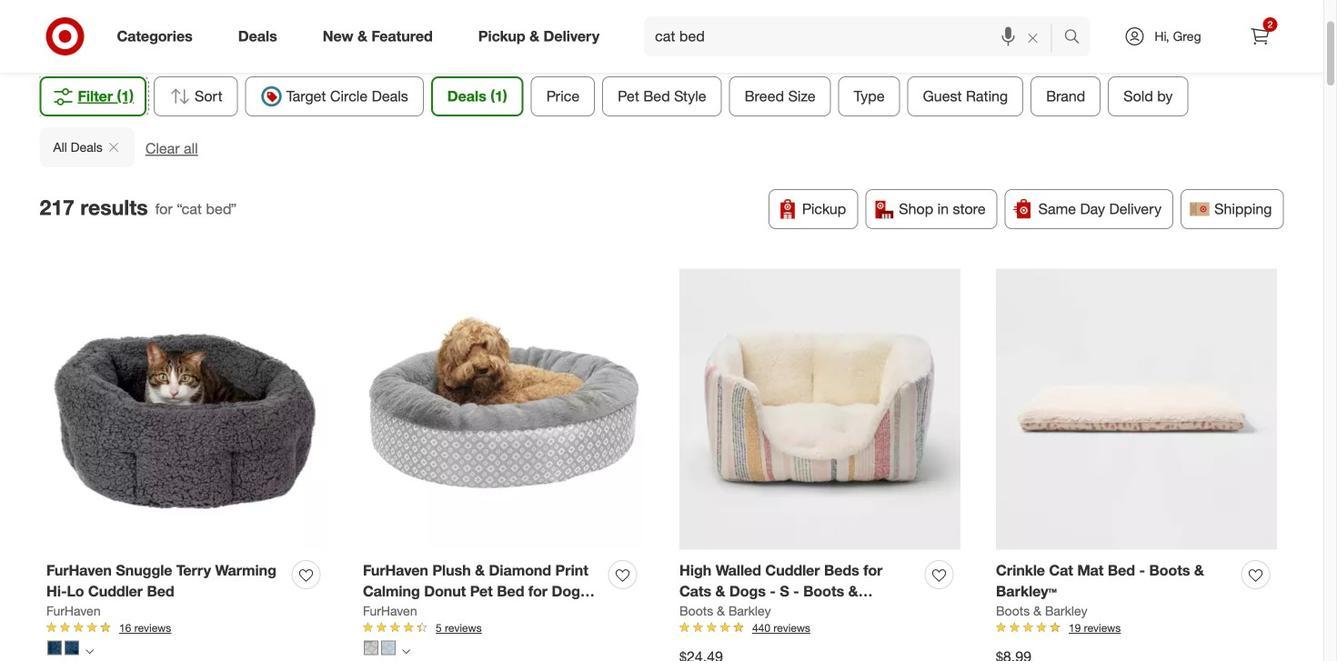 Task type: vqa. For each thing, say whether or not it's contained in the screenshot.
Lake Blue "icon" all colors ELEMENT
yes



Task type: locate. For each thing, give the bounding box(es) containing it.
advertisement element
[[116, 0, 1208, 43]]

2 all colors image from the left
[[402, 648, 410, 656]]

all colors element right 'lake blue' image
[[86, 645, 94, 656]]

0 horizontal spatial all colors image
[[86, 648, 94, 656]]

0 horizontal spatial all colors element
[[86, 645, 94, 656]]

all colors image right 'lake blue' image
[[86, 648, 94, 656]]

charcoal gray image
[[47, 641, 62, 655]]

all colors element right the aqua icon on the bottom left of the page
[[402, 645, 410, 656]]

2 all colors element from the left
[[402, 645, 410, 656]]

gray image
[[364, 641, 378, 655]]

all colors image
[[86, 648, 94, 656], [402, 648, 410, 656]]

furhaven snuggle terry warming hi-lo cuddler bed image
[[46, 269, 327, 550], [46, 269, 327, 550]]

all colors element for 'lake blue' image
[[86, 645, 94, 656]]

1 horizontal spatial all colors element
[[402, 645, 410, 656]]

all colors element
[[86, 645, 94, 656], [402, 645, 410, 656]]

high walled cuddler beds for cats & dogs - s - boots & barkley™ image
[[680, 269, 961, 550], [680, 269, 961, 550]]

all colors element for the aqua icon on the bottom left of the page
[[402, 645, 410, 656]]

all colors image for 'lake blue' image
[[86, 648, 94, 656]]

furhaven plush & diamond print calming donut pet bed for dogs & cats image
[[363, 269, 644, 550], [363, 269, 644, 550]]

1 all colors element from the left
[[86, 645, 94, 656]]

1 horizontal spatial all colors image
[[402, 648, 410, 656]]

lake blue image
[[65, 641, 79, 655]]

crinkle cat mat bed - boots & barkley™ image
[[996, 269, 1277, 550], [996, 269, 1277, 550]]

all colors image right the aqua icon on the bottom left of the page
[[402, 648, 410, 656]]

1 all colors image from the left
[[86, 648, 94, 656]]



Task type: describe. For each thing, give the bounding box(es) containing it.
aqua image
[[381, 641, 396, 655]]

What can we help you find? suggestions appear below search field
[[644, 16, 1068, 56]]

all colors image for the aqua icon on the bottom left of the page
[[402, 648, 410, 656]]



